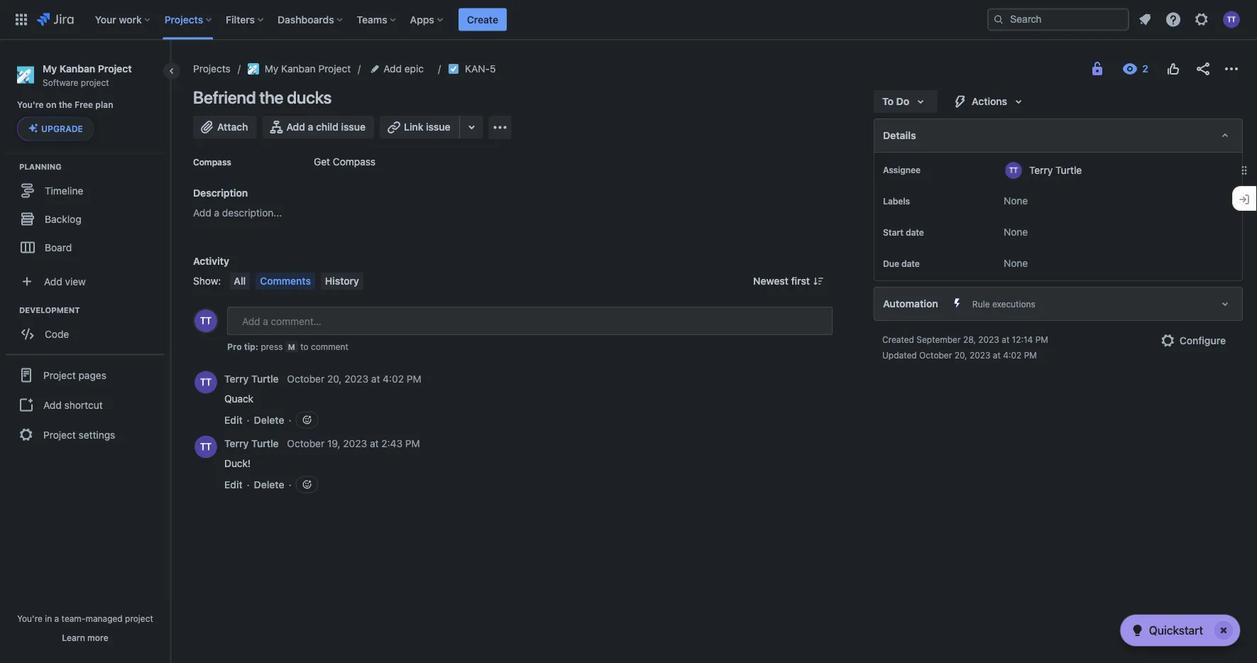 Task type: locate. For each thing, give the bounding box(es) containing it.
28,
[[963, 334, 976, 344]]

the right on on the top
[[59, 100, 72, 110]]

first
[[791, 275, 810, 287]]

0 vertical spatial october
[[919, 350, 952, 360]]

date right due
[[902, 258, 920, 268]]

terry up duck!
[[224, 438, 249, 449]]

edit down duck!
[[224, 478, 243, 490]]

1 vertical spatial a
[[214, 207, 219, 219]]

backlog
[[45, 213, 81, 225]]

1 edit button from the top
[[224, 413, 243, 427]]

Add a comment… field
[[227, 307, 833, 335]]

newest first image
[[813, 275, 824, 287]]

terry turtle for october 19, 2023 at 2:43 pm
[[224, 438, 279, 449]]

you're for you're on the free plan
[[17, 100, 44, 110]]

link web pages and more image
[[463, 119, 480, 136]]

filters
[[226, 13, 255, 25]]

issue right link
[[426, 121, 450, 133]]

1 vertical spatial none
[[1004, 226, 1028, 238]]

add left view
[[44, 275, 62, 287]]

none for labels
[[1004, 195, 1028, 207]]

0 horizontal spatial issue
[[341, 121, 366, 133]]

terry up quack
[[224, 373, 249, 385]]

1 horizontal spatial 20,
[[955, 350, 967, 360]]

add inside "button"
[[286, 121, 305, 133]]

group containing project pages
[[6, 354, 165, 455]]

1 horizontal spatial 4:02
[[1003, 350, 1022, 360]]

0 vertical spatial you're
[[17, 100, 44, 110]]

automation element
[[874, 287, 1243, 321]]

jira image
[[37, 11, 74, 28], [37, 11, 74, 28]]

2 delete from the top
[[254, 478, 284, 490]]

create button
[[458, 8, 507, 31]]

development group
[[7, 304, 170, 352]]

vote options: no one has voted for this issue yet. image
[[1165, 60, 1182, 77]]

0 horizontal spatial my
[[43, 62, 57, 74]]

details
[[883, 130, 916, 141]]

october for october 19, 2023 at 2:43 pm
[[287, 438, 325, 449]]

0 vertical spatial delete button
[[254, 413, 284, 427]]

1 vertical spatial turtle
[[251, 373, 279, 385]]

add inside popup button
[[384, 63, 402, 75]]

add epic button
[[368, 60, 428, 77]]

2023
[[979, 334, 999, 344], [970, 350, 991, 360], [344, 373, 369, 385], [343, 438, 367, 449]]

1 issue from the left
[[341, 121, 366, 133]]

kanban
[[59, 62, 95, 74], [281, 63, 316, 75]]

add a description...
[[193, 207, 282, 219]]

menu bar
[[227, 273, 366, 290]]

copy link to comment image
[[424, 372, 436, 384]]

actions button
[[944, 90, 1036, 113]]

a down description at the left top
[[214, 207, 219, 219]]

date for start date
[[906, 227, 924, 237]]

project right the managed
[[125, 613, 153, 623]]

1 horizontal spatial kanban
[[281, 63, 316, 75]]

0 horizontal spatial 4:02
[[383, 373, 404, 385]]

turtle down details element at the top
[[1056, 164, 1082, 176]]

add app image
[[492, 119, 509, 136]]

copy link to issue image
[[493, 62, 504, 74]]

my right the my kanban project icon
[[265, 63, 279, 75]]

4:02 down 12:14
[[1003, 350, 1022, 360]]

assignee
[[883, 165, 921, 175]]

19,
[[327, 438, 340, 449]]

add reaction image
[[301, 414, 313, 426]]

edit button down duck!
[[224, 477, 243, 492]]

pm right 12:14
[[1036, 334, 1048, 344]]

0 vertical spatial date
[[906, 227, 924, 237]]

2 kanban from the left
[[281, 63, 316, 75]]

1 vertical spatial 20,
[[327, 373, 342, 385]]

20, down 28,
[[955, 350, 967, 360]]

projects right work
[[165, 13, 203, 25]]

delete left add reaction icon at the bottom left of the page
[[254, 478, 284, 490]]

add left shortcut
[[43, 399, 62, 411]]

compass right get
[[333, 156, 376, 168]]

2 vertical spatial none
[[1004, 257, 1028, 269]]

0 vertical spatial a
[[308, 121, 313, 133]]

1 vertical spatial projects
[[193, 63, 231, 75]]

project inside my kanban project link
[[318, 63, 351, 75]]

description...
[[222, 207, 282, 219]]

befriend the ducks
[[193, 87, 332, 107]]

a
[[308, 121, 313, 133], [214, 207, 219, 219], [54, 613, 59, 623]]

2 vertical spatial terry turtle
[[224, 438, 279, 449]]

project up plan
[[81, 77, 109, 87]]

ducks
[[287, 87, 332, 107]]

apps button
[[406, 8, 449, 31]]

pm left copy link to comment image
[[407, 373, 421, 385]]

2 delete button from the top
[[254, 477, 284, 492]]

newest first
[[753, 275, 810, 287]]

delete button left add reaction icon at the bottom left of the page
[[254, 477, 284, 492]]

my
[[43, 62, 57, 74], [265, 63, 279, 75]]

1 edit from the top
[[224, 414, 243, 426]]

the left ducks
[[259, 87, 283, 107]]

a inside "button"
[[308, 121, 313, 133]]

1 horizontal spatial a
[[214, 207, 219, 219]]

add epic
[[384, 63, 424, 75]]

1 vertical spatial you're
[[17, 613, 43, 623]]

1 my from the left
[[43, 62, 57, 74]]

issue right child
[[341, 121, 366, 133]]

edit button
[[224, 413, 243, 427], [224, 477, 243, 492]]

projects
[[165, 13, 203, 25], [193, 63, 231, 75]]

a left child
[[308, 121, 313, 133]]

delete button left add reaction image
[[254, 413, 284, 427]]

add left child
[[286, 121, 305, 133]]

task image
[[448, 63, 459, 75]]

date for due date
[[902, 258, 920, 268]]

development image
[[2, 301, 19, 318]]

project
[[98, 62, 132, 74], [318, 63, 351, 75], [43, 369, 76, 381], [43, 429, 76, 440]]

group
[[6, 354, 165, 455]]

1 horizontal spatial project
[[125, 613, 153, 623]]

20, down comment on the bottom left of the page
[[327, 373, 342, 385]]

12:14
[[1012, 334, 1033, 344]]

date right start
[[906, 227, 924, 237]]

you're left on on the top
[[17, 100, 44, 110]]

quickstart button
[[1121, 615, 1240, 646]]

1 horizontal spatial my
[[265, 63, 279, 75]]

1 delete from the top
[[254, 414, 284, 426]]

2 vertical spatial turtle
[[251, 438, 279, 449]]

the
[[259, 87, 283, 107], [59, 100, 72, 110]]

1 vertical spatial delete
[[254, 478, 284, 490]]

2 edit from the top
[[224, 478, 243, 490]]

you're left in
[[17, 613, 43, 623]]

september
[[917, 334, 961, 344]]

1 horizontal spatial the
[[259, 87, 283, 107]]

2 my from the left
[[265, 63, 279, 75]]

add shortcut button
[[6, 391, 165, 419]]

my kanban project image
[[248, 63, 259, 75]]

0 vertical spatial edit button
[[224, 413, 243, 427]]

2 you're from the top
[[17, 613, 43, 623]]

pm
[[1036, 334, 1048, 344], [1024, 350, 1037, 360], [407, 373, 421, 385], [405, 438, 420, 449]]

project
[[81, 77, 109, 87], [125, 613, 153, 623]]

upgrade
[[41, 124, 83, 134]]

history
[[325, 275, 359, 287]]

add inside dropdown button
[[44, 275, 62, 287]]

edit down quack
[[224, 414, 243, 426]]

terry turtle down details element at the top
[[1029, 164, 1082, 176]]

show:
[[193, 275, 221, 287]]

terry
[[1029, 164, 1053, 176], [224, 373, 249, 385], [224, 438, 249, 449]]

terry down details element at the top
[[1029, 164, 1053, 176]]

my up software
[[43, 62, 57, 74]]

issue inside "button"
[[341, 121, 366, 133]]

projects inside popup button
[[165, 13, 203, 25]]

2 horizontal spatial a
[[308, 121, 313, 133]]

add inside button
[[43, 399, 62, 411]]

kanban up software
[[59, 62, 95, 74]]

terry turtle up quack
[[224, 373, 279, 385]]

0 vertical spatial 20,
[[955, 350, 967, 360]]

Search field
[[988, 8, 1129, 31]]

add for add view
[[44, 275, 62, 287]]

0 vertical spatial edit
[[224, 414, 243, 426]]

a for description...
[[214, 207, 219, 219]]

3 none from the top
[[1004, 257, 1028, 269]]

1 kanban from the left
[[59, 62, 95, 74]]

appswitcher icon image
[[13, 11, 30, 28]]

0 vertical spatial none
[[1004, 195, 1028, 207]]

0 vertical spatial 4:02
[[1003, 350, 1022, 360]]

at left 12:14
[[1002, 334, 1010, 344]]

0 vertical spatial delete
[[254, 414, 284, 426]]

primary element
[[9, 0, 988, 39]]

project down add shortcut
[[43, 429, 76, 440]]

2 issue from the left
[[426, 121, 450, 133]]

share image
[[1195, 60, 1212, 77]]

1 vertical spatial terry
[[224, 373, 249, 385]]

add shortcut
[[43, 399, 103, 411]]

a right in
[[54, 613, 59, 623]]

october down add reaction image
[[287, 438, 325, 449]]

turtle up quack
[[251, 373, 279, 385]]

0 vertical spatial project
[[81, 77, 109, 87]]

1 vertical spatial delete button
[[254, 477, 284, 492]]

4:02 left copy link to comment image
[[383, 373, 404, 385]]

on
[[46, 100, 56, 110]]

delete left add reaction image
[[254, 414, 284, 426]]

2 vertical spatial terry
[[224, 438, 249, 449]]

2:43
[[381, 438, 403, 449]]

board link
[[7, 233, 163, 261]]

edit
[[224, 414, 243, 426], [224, 478, 243, 490]]

project settings link
[[6, 419, 165, 450]]

banner
[[0, 0, 1257, 40]]

1 vertical spatial terry turtle
[[224, 373, 279, 385]]

project inside my kanban project software project
[[81, 77, 109, 87]]

attach
[[217, 121, 248, 133]]

turtle down quack
[[251, 438, 279, 449]]

my inside my kanban project software project
[[43, 62, 57, 74]]

activity
[[193, 255, 229, 267]]

created september 28, 2023 at 12:14 pm updated october 20, 2023 at 4:02 pm
[[882, 334, 1048, 360]]

projects up befriend
[[193, 63, 231, 75]]

issue
[[341, 121, 366, 133], [426, 121, 450, 133]]

1 vertical spatial edit
[[224, 478, 243, 490]]

october down to
[[287, 373, 325, 385]]

add left the epic at left
[[384, 63, 402, 75]]

planning group
[[7, 161, 170, 266]]

compass up description at the left top
[[193, 157, 231, 167]]

1 vertical spatial edit button
[[224, 477, 243, 492]]

edit button down quack
[[224, 413, 243, 427]]

2 edit button from the top
[[224, 477, 243, 492]]

project up add shortcut
[[43, 369, 76, 381]]

delete for quack
[[254, 414, 284, 426]]

your work
[[95, 13, 142, 25]]

newest first button
[[745, 273, 833, 290]]

delete
[[254, 414, 284, 426], [254, 478, 284, 490]]

help image
[[1165, 11, 1182, 28]]

a for child
[[308, 121, 313, 133]]

1 delete button from the top
[[254, 413, 284, 427]]

plan
[[95, 100, 113, 110]]

issue inside button
[[426, 121, 450, 133]]

free
[[75, 100, 93, 110]]

settings image
[[1193, 11, 1210, 28]]

kanban up ducks
[[281, 63, 316, 75]]

to do button
[[874, 90, 938, 113]]

add down description at the left top
[[193, 207, 211, 219]]

1 horizontal spatial issue
[[426, 121, 450, 133]]

at down the rule executions
[[993, 350, 1001, 360]]

0 horizontal spatial project
[[81, 77, 109, 87]]

to do
[[882, 95, 910, 107]]

2 vertical spatial a
[[54, 613, 59, 623]]

learn
[[62, 633, 85, 642]]

october down september on the bottom right of the page
[[919, 350, 952, 360]]

terry turtle up duck!
[[224, 438, 279, 449]]

0 horizontal spatial kanban
[[59, 62, 95, 74]]

timeline
[[45, 185, 83, 196]]

add
[[384, 63, 402, 75], [286, 121, 305, 133], [193, 207, 211, 219], [44, 275, 62, 287], [43, 399, 62, 411]]

planning
[[19, 162, 62, 171]]

get compass
[[314, 156, 376, 168]]

add for add a child issue
[[286, 121, 305, 133]]

2 vertical spatial october
[[287, 438, 325, 449]]

project up ducks
[[318, 63, 351, 75]]

1 you're from the top
[[17, 100, 44, 110]]

view
[[65, 275, 86, 287]]

1 vertical spatial date
[[902, 258, 920, 268]]

0 horizontal spatial 20,
[[327, 373, 342, 385]]

1 none from the top
[[1004, 195, 1028, 207]]

attach button
[[193, 116, 257, 138]]

press
[[261, 341, 283, 351]]

kanban for my kanban project software project
[[59, 62, 95, 74]]

pm right 2:43
[[405, 438, 420, 449]]

0 vertical spatial projects
[[165, 13, 203, 25]]

2023 right "19,"
[[343, 438, 367, 449]]

project up plan
[[98, 62, 132, 74]]

1 vertical spatial october
[[287, 373, 325, 385]]

kanban inside my kanban project software project
[[59, 62, 95, 74]]



Task type: describe. For each thing, give the bounding box(es) containing it.
delete button for quack
[[254, 413, 284, 427]]

to
[[882, 95, 894, 107]]

due date
[[883, 258, 920, 268]]

kan-5 link
[[465, 60, 496, 77]]

0 horizontal spatial compass
[[193, 157, 231, 167]]

all
[[234, 275, 246, 287]]

kan-5
[[465, 63, 496, 75]]

link issue button
[[380, 116, 460, 138]]

at left copy link to comment image
[[371, 373, 380, 385]]

automation
[[883, 298, 938, 310]]

terry for october 19, 2023 at 2:43 pm
[[224, 438, 249, 449]]

created
[[882, 334, 914, 344]]

search image
[[993, 14, 1005, 25]]

profile image of terry turtle image
[[195, 310, 217, 332]]

assignee pin to top. only you can see pinned fields. image
[[924, 164, 935, 175]]

executions
[[992, 299, 1036, 309]]

updated
[[882, 350, 917, 360]]

none for due date
[[1004, 257, 1028, 269]]

4:02 inside created september 28, 2023 at 12:14 pm updated october 20, 2023 at 4:02 pm
[[1003, 350, 1022, 360]]

you're in a team-managed project
[[17, 613, 153, 623]]

project inside my kanban project software project
[[98, 62, 132, 74]]

1 vertical spatial project
[[125, 613, 153, 623]]

edit button for quack
[[224, 413, 243, 427]]

do
[[896, 95, 910, 107]]

you're on the free plan
[[17, 100, 113, 110]]

learn more button
[[62, 632, 108, 643]]

project inside project settings link
[[43, 429, 76, 440]]

1 vertical spatial 4:02
[[383, 373, 404, 385]]

add reaction image
[[301, 479, 313, 490]]

delete for duck!
[[254, 478, 284, 490]]

terry for october 20, 2023 at 4:02 pm
[[224, 373, 249, 385]]

dashboards button
[[273, 8, 348, 31]]

rule executions
[[972, 299, 1036, 309]]

0 horizontal spatial a
[[54, 613, 59, 623]]

turtle for october 19, 2023 at 2:43 pm
[[251, 438, 279, 449]]

edit button for duck!
[[224, 477, 243, 492]]

at left 2:43
[[370, 438, 379, 449]]

add for add epic
[[384, 63, 402, 75]]

code
[[45, 328, 69, 340]]

october 20, 2023 at 4:02 pm
[[287, 373, 421, 385]]

add view button
[[9, 267, 162, 296]]

2023 down 28,
[[970, 350, 991, 360]]

comments button
[[256, 273, 315, 290]]

code link
[[7, 320, 163, 348]]

newest
[[753, 275, 789, 287]]

you're for you're in a team-managed project
[[17, 613, 43, 623]]

teams
[[357, 13, 387, 25]]

2 none from the top
[[1004, 226, 1028, 238]]

timeline link
[[7, 176, 163, 205]]

quack
[[224, 393, 253, 404]]

to
[[300, 341, 309, 351]]

my for my kanban project software project
[[43, 62, 57, 74]]

pages
[[78, 369, 106, 381]]

my for my kanban project
[[265, 63, 279, 75]]

1 horizontal spatial compass
[[333, 156, 376, 168]]

notifications image
[[1137, 11, 1154, 28]]

5
[[490, 63, 496, 75]]

team-
[[61, 613, 86, 623]]

project pages
[[43, 369, 106, 381]]

my kanban project
[[265, 63, 351, 75]]

due
[[883, 258, 899, 268]]

edit for duck!
[[224, 478, 243, 490]]

add for add a description...
[[193, 207, 211, 219]]

october 19, 2023 at 2:43 pm
[[287, 438, 420, 449]]

project inside project pages "link"
[[43, 369, 76, 381]]

start date
[[883, 227, 924, 237]]

configure
[[1180, 335, 1226, 346]]

epic
[[404, 63, 424, 75]]

in
[[45, 613, 52, 623]]

0 vertical spatial turtle
[[1056, 164, 1082, 176]]

menu bar containing all
[[227, 273, 366, 290]]

start
[[883, 227, 904, 237]]

october inside created september 28, 2023 at 12:14 pm updated october 20, 2023 at 4:02 pm
[[919, 350, 952, 360]]

add a child issue
[[286, 121, 366, 133]]

add for add shortcut
[[43, 399, 62, 411]]

projects button
[[160, 8, 217, 31]]

your
[[95, 13, 116, 25]]

20, inside created september 28, 2023 at 12:14 pm updated october 20, 2023 at 4:02 pm
[[955, 350, 967, 360]]

add view
[[44, 275, 86, 287]]

backlog link
[[7, 205, 163, 233]]

pro
[[227, 341, 242, 351]]

banner containing your work
[[0, 0, 1257, 40]]

0 horizontal spatial the
[[59, 100, 72, 110]]

add a child issue button
[[262, 116, 374, 138]]

0 vertical spatial terry turtle
[[1029, 164, 1082, 176]]

work
[[119, 13, 142, 25]]

terry turtle for october 20, 2023 at 4:02 pm
[[224, 373, 279, 385]]

child
[[316, 121, 339, 133]]

more
[[87, 633, 108, 642]]

october for october 20, 2023 at 4:02 pm
[[287, 373, 325, 385]]

duck!
[[224, 457, 251, 469]]

befriend
[[193, 87, 256, 107]]

comments
[[260, 275, 311, 287]]

pro tip: press m to comment
[[227, 341, 348, 351]]

settings
[[78, 429, 115, 440]]

apps
[[410, 13, 434, 25]]

details element
[[874, 119, 1243, 153]]

turtle for october 20, 2023 at 4:02 pm
[[251, 373, 279, 385]]

tip:
[[244, 341, 258, 351]]

description
[[193, 187, 248, 199]]

2023 down comment on the bottom left of the page
[[344, 373, 369, 385]]

projects for projects link
[[193, 63, 231, 75]]

get
[[314, 156, 330, 168]]

managed
[[86, 613, 123, 623]]

labels
[[883, 196, 910, 206]]

edit for quack
[[224, 414, 243, 426]]

projects link
[[193, 60, 231, 77]]

filters button
[[222, 8, 269, 31]]

all button
[[230, 273, 250, 290]]

your profile and settings image
[[1223, 11, 1240, 28]]

development
[[19, 305, 80, 314]]

learn more
[[62, 633, 108, 642]]

projects for the projects popup button
[[165, 13, 203, 25]]

actions image
[[1223, 60, 1240, 77]]

m
[[288, 342, 295, 351]]

kanban for my kanban project
[[281, 63, 316, 75]]

pm down 12:14
[[1024, 350, 1037, 360]]

dismiss quickstart image
[[1213, 619, 1235, 642]]

my kanban project software project
[[43, 62, 132, 87]]

comment
[[311, 341, 348, 351]]

software
[[43, 77, 78, 87]]

upgrade button
[[18, 117, 94, 140]]

teams button
[[353, 8, 402, 31]]

actions
[[972, 95, 1007, 107]]

link issue
[[404, 121, 450, 133]]

planning image
[[2, 158, 19, 175]]

rule
[[972, 299, 990, 309]]

2023 right 28,
[[979, 334, 999, 344]]

check image
[[1129, 622, 1146, 639]]

project pages link
[[6, 359, 165, 391]]

0 vertical spatial terry
[[1029, 164, 1053, 176]]

create
[[467, 13, 498, 25]]

delete button for duck!
[[254, 477, 284, 492]]

history button
[[321, 273, 363, 290]]



Task type: vqa. For each thing, say whether or not it's contained in the screenshot.
the leftmost Delight users
no



